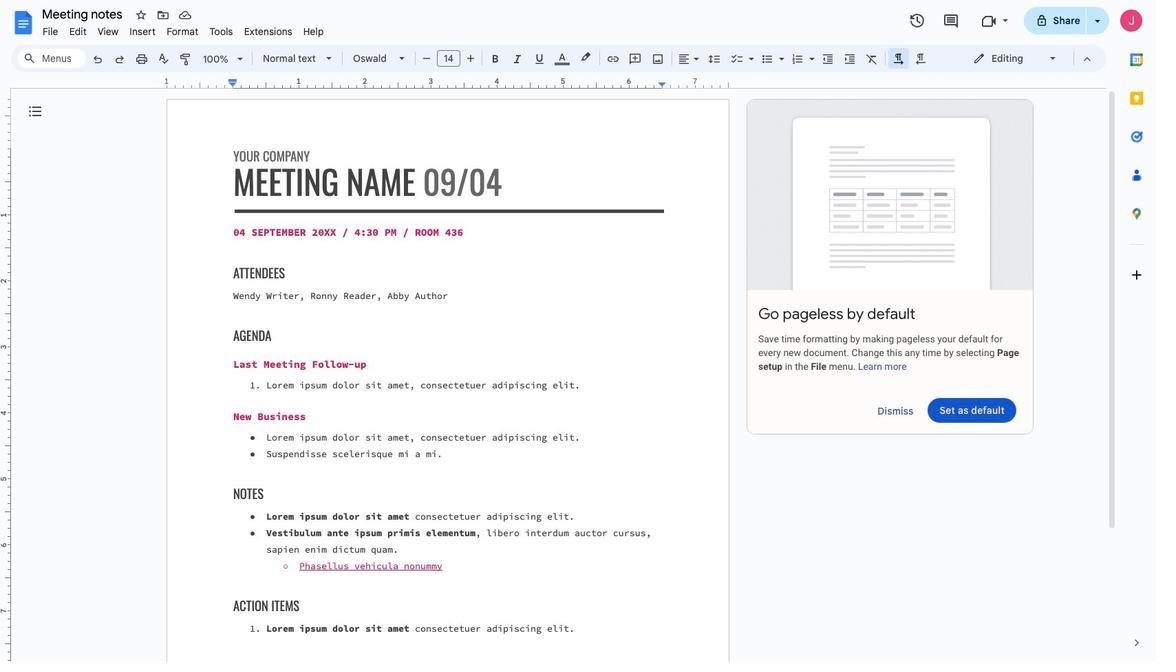 Task type: locate. For each thing, give the bounding box(es) containing it.
add comment (⌘+option+m) image
[[629, 52, 642, 66]]

tab list
[[1118, 41, 1157, 624]]

set text direction to right-to-left. image
[[914, 52, 928, 66]]

2 menu item from the left
[[64, 23, 92, 40]]

checklist (⌘+shift+9) image
[[730, 52, 744, 66]]

3 menu item from the left
[[92, 23, 124, 40]]

bold (⌘b) image
[[489, 52, 503, 66]]

increase font size (⌘+shift+period) image
[[464, 52, 477, 65]]

menu bar
[[37, 18, 330, 41]]

last edit was seconds ago image
[[909, 12, 926, 29]]

paint format image
[[179, 52, 193, 66]]

7 menu item from the left
[[239, 23, 298, 40]]

Font size text field
[[438, 50, 460, 67]]

docs home image
[[11, 10, 36, 35]]

list
[[747, 99, 1034, 435]]

undo (⌘z) image
[[91, 52, 105, 66]]

menu item
[[37, 23, 64, 40], [64, 23, 92, 40], [92, 23, 124, 40], [124, 23, 161, 40], [161, 23, 204, 40], [204, 23, 239, 40], [239, 23, 298, 40], [298, 23, 330, 40]]

application
[[0, 0, 1157, 663]]

Menus field
[[17, 49, 86, 68]]

star image
[[134, 8, 148, 22]]

menu bar inside menu bar "banner"
[[37, 18, 330, 41]]

8 menu item from the left
[[298, 23, 330, 40]]

option
[[353, 49, 391, 68]]

Font size field
[[437, 50, 466, 67]]

Star checkbox
[[131, 6, 151, 25]]

move image
[[156, 8, 170, 22]]

left margin image
[[167, 78, 237, 88]]

Rename text field
[[37, 6, 130, 22]]

decrease font size (⌘+shift+comma) image
[[420, 52, 433, 65]]

option inside main toolbar
[[353, 49, 391, 68]]

underline (⌘u) image
[[533, 52, 547, 66]]

6 menu item from the left
[[204, 23, 239, 40]]

mode and view toolbar
[[963, 45, 1099, 72]]

spelling and grammar check (⌘+option+x) image
[[157, 52, 171, 66]]

document with wide table extending beyond text width image
[[748, 100, 1033, 290]]

1 menu item from the left
[[37, 23, 64, 40]]

dialog
[[747, 99, 1034, 435]]

show all comments 0 new comments image
[[943, 13, 960, 29]]



Task type: vqa. For each thing, say whether or not it's contained in the screenshot.
Rename text box
yes



Task type: describe. For each thing, give the bounding box(es) containing it.
clear formatting (⌘backslash) image
[[865, 52, 879, 66]]

menu bar banner
[[0, 0, 1157, 663]]

numbered list menu image
[[806, 50, 815, 54]]

main toolbar
[[85, 48, 932, 70]]

set text direction to left-to-right. image
[[892, 52, 906, 66]]

share. private to only me. image
[[1036, 14, 1048, 27]]

top margin image
[[0, 100, 10, 153]]

right margin image
[[659, 78, 728, 88]]

insert link (⌘k) image
[[607, 52, 620, 66]]

hide the menus (ctrl+shift+f) image
[[1081, 52, 1095, 66]]

bulleted list (⌘+shift+8) image
[[761, 52, 775, 66]]

styles list. normal text selected. option
[[263, 49, 318, 68]]

show document outline image
[[27, 103, 43, 120]]

decrease indent (⌘+left bracket) image
[[821, 52, 835, 66]]

4 menu item from the left
[[124, 23, 161, 40]]

Zoom text field
[[200, 50, 233, 69]]

tab list inside menu bar "banner"
[[1118, 41, 1157, 624]]

quick sharing actions image
[[1095, 20, 1101, 41]]

increase indent (⌘+right bracket) image
[[843, 52, 857, 66]]

redo (⌘y) image
[[113, 52, 127, 66]]

italic (⌘i) image
[[511, 52, 525, 66]]

print (⌘p) image
[[135, 52, 149, 66]]

5 menu item from the left
[[161, 23, 204, 40]]

numbered list (⌘+shift+7) image
[[791, 52, 805, 66]]

Zoom field
[[198, 49, 249, 70]]

document status: saved to drive. image
[[178, 8, 192, 22]]



